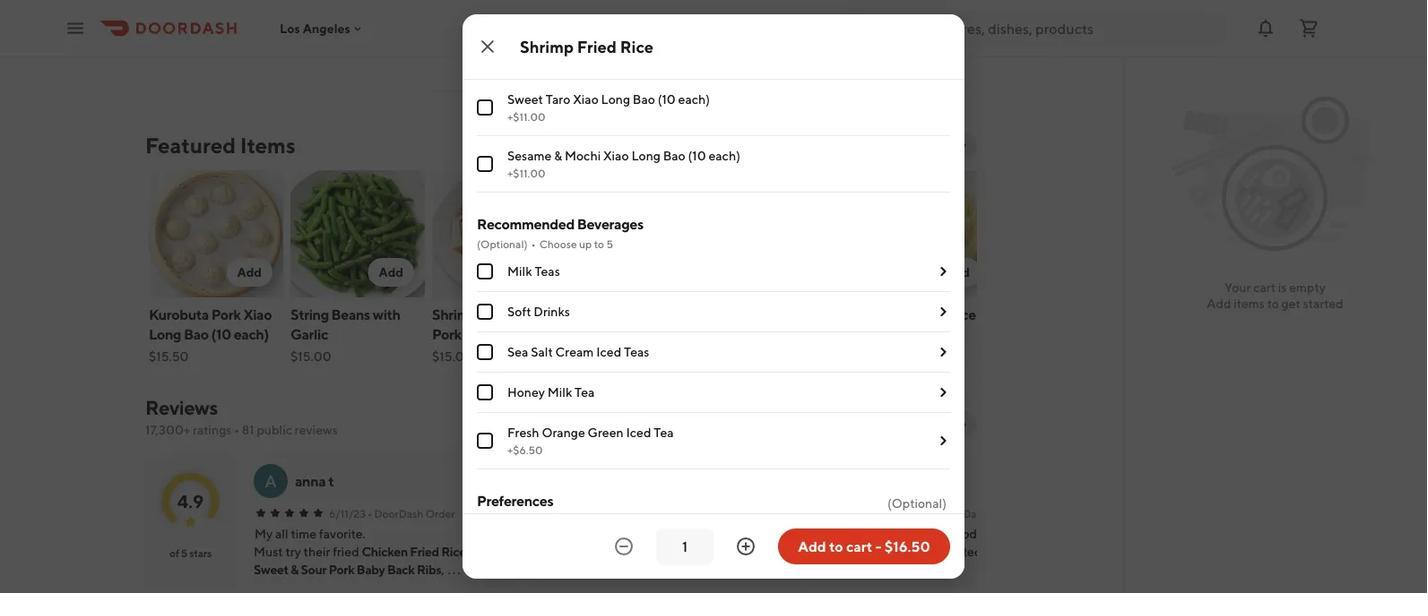 Task type: describe. For each thing, give the bounding box(es) containing it.
to for beverages
[[594, 238, 605, 250]]

taro
[[546, 92, 571, 107]]

shrimp & kurobuta pork spicy wontons (8 each)
[[432, 306, 559, 363]]

chicken inside chicken fried rice sweet & sour pork baby back ribs
[[362, 545, 408, 560]]

recommended beverages group
[[477, 214, 951, 470]]

sea
[[508, 345, 529, 360]]

back
[[387, 563, 415, 578]]

featured items heading
[[145, 131, 296, 160]]

& inside red bean & mochi xiao long bao (10 each) +$11.00
[[566, 35, 574, 50]]

bao inside sesame & mochi xiao long bao (10 each) +$11.00
[[663, 148, 686, 163]]

mochi inside sesame & mochi xiao long bao (10 each) +$11.00
[[565, 148, 601, 163]]

(10 inside kurobuta pork xiao long bao (10 each) $15.50
[[211, 326, 231, 343]]

0 vertical spatial tea
[[575, 385, 595, 400]]

fried for chicken fried rice
[[913, 306, 946, 323]]

add inside button
[[814, 418, 839, 432]]

chicken fried rice button
[[362, 544, 466, 561]]

string beans with garlic $15.00
[[291, 306, 401, 364]]

soft
[[508, 305, 531, 319]]

xiao inside sesame & mochi xiao long bao (10 each) +$11.00
[[604, 148, 629, 163]]

$16.50
[[885, 539, 931, 556]]

ribs
[[417, 563, 442, 578]]

get
[[1282, 296, 1301, 311]]

+$11.00 inside sweet taro xiao long bao (10 each) +$11.00
[[508, 110, 546, 123]]

iced for tea
[[626, 426, 652, 440]]

shrimp fried rice image
[[574, 170, 709, 298]]

reviews link
[[145, 396, 218, 420]]

& inside shrimp & kurobuta pork spicy wontons (8 each)
[[480, 306, 489, 323]]

-
[[876, 539, 882, 556]]

reviews 17,300+ ratings • 81 public reviews
[[145, 396, 338, 438]]

chicken fried noodles
[[716, 306, 804, 343]]

decrease quantity by 1 image
[[614, 536, 635, 558]]

shrimp for shrimp & kurobuta pork spicy wontons (8 each)
[[432, 306, 478, 323]]

started
[[1304, 296, 1344, 311]]

anna
[[295, 473, 326, 490]]

fresh
[[508, 426, 540, 440]]

iced for teas
[[597, 345, 622, 360]]

shrimp for shrimp fried rice
[[520, 37, 574, 56]]

• inside reviews 17,300+ ratings • 81 public reviews
[[234, 423, 240, 438]]

1 vertical spatial teas
[[624, 345, 650, 360]]

is
[[1279, 280, 1287, 295]]

each) inside red bean & mochi xiao long bao (10 each) +$11.00
[[720, 35, 752, 50]]

17,300+
[[145, 423, 190, 438]]

order for 6/29/23
[[714, 508, 743, 520]]

6/2/23
[[896, 508, 931, 520]]

sesame & mochi xiao long bao (10 each) +$11.00
[[508, 148, 741, 179]]

• doordash order for 6/2/23
[[932, 508, 1020, 520]]

featured items
[[145, 132, 296, 158]]

• for 6/29/23
[[656, 508, 660, 520]]

81
[[242, 423, 254, 438]]

sweet & sour pork baby back ribs button
[[254, 561, 442, 579]]

review
[[841, 418, 884, 432]]

add review
[[814, 418, 884, 432]]

+$11.00 inside sesame & mochi xiao long bao (10 each) +$11.00
[[508, 167, 546, 179]]

next image
[[956, 418, 970, 432]]

cart inside your cart is empty add items to get started
[[1254, 280, 1276, 295]]

t
[[328, 473, 334, 490]]

chicken fried noodles button
[[712, 167, 854, 377]]

of 5 stars
[[169, 547, 212, 560]]

cart inside 'button'
[[847, 539, 873, 556]]

6/11/23
[[329, 508, 366, 520]]

cream
[[556, 345, 594, 360]]

kurobuta inside kurobuta pork xiao long bao (10 each) $15.50
[[149, 306, 209, 323]]

baby
[[357, 563, 385, 578]]

shrimp & kurobuta pork spicy wontons (8 each) image
[[432, 170, 567, 298]]

wontons
[[501, 326, 559, 343]]

1 horizontal spatial milk
[[548, 385, 573, 400]]

sour
[[301, 563, 327, 578]]

bean
[[534, 35, 563, 50]]

• inside recommended beverages (optional) • choose up to 5
[[532, 238, 536, 250]]

select promotional banner element
[[536, 37, 587, 69]]

(10 inside sweet taro xiao long bao (10 each) +$11.00
[[658, 92, 676, 107]]

long inside sesame & mochi xiao long bao (10 each) +$11.00
[[632, 148, 661, 163]]

each) inside shrimp & kurobuta pork spicy wontons (8 each)
[[448, 346, 483, 363]]

fried for shrimp fried rice
[[577, 37, 617, 56]]

open menu image
[[65, 17, 86, 39]]

add to cart - $16.50 button
[[779, 529, 951, 565]]

reviews
[[145, 396, 218, 420]]

items
[[240, 132, 296, 158]]

kurobuta inside shrimp & kurobuta pork spicy wontons (8 each)
[[492, 306, 552, 323]]

Soft Drinks checkbox
[[477, 304, 493, 320]]

long inside red bean & mochi xiao long bao (10 each) +$11.00
[[643, 35, 672, 50]]

pork inside kurobuta pork xiao long bao (10 each) $15.50
[[211, 306, 241, 323]]

add up chicken fried rice
[[946, 265, 970, 280]]

add button for shrimp & kurobuta pork spicy wontons (8 each)
[[510, 258, 556, 287]]

• for 6/11/23
[[368, 508, 372, 520]]

• doordash order for 6/29/23
[[656, 508, 743, 520]]

Honey Milk Tea checkbox
[[477, 385, 493, 401]]

order for 6/2/23
[[991, 508, 1020, 520]]

stars
[[189, 547, 212, 560]]

add down choose
[[521, 265, 545, 280]]

rice for shrimp fried rice
[[620, 37, 654, 56]]

salt
[[531, 345, 553, 360]]

rice for chicken fried rice sweet & sour pork baby back ribs
[[442, 545, 466, 560]]

ratings
[[193, 423, 232, 438]]

+$6.50
[[508, 444, 543, 457]]

spicy
[[464, 326, 499, 343]]

string beans with garlic image
[[291, 170, 425, 298]]

orange
[[542, 426, 586, 440]]

fried for chicken fried noodles
[[771, 306, 804, 323]]

sweet inside chicken fried rice sweet & sour pork baby back ribs
[[254, 563, 289, 578]]

your cart is empty add items to get started
[[1207, 280, 1344, 311]]

0 horizontal spatial 5
[[181, 547, 187, 560]]

add button for chicken fried rice
[[935, 258, 981, 287]]

add to cart - $16.50
[[798, 539, 931, 556]]

red bean & mochi xiao long bao (10 each) +$11.00
[[508, 35, 752, 66]]

los
[[280, 21, 300, 36]]

add up kurobuta pork xiao long bao (10 each) $15.50
[[237, 265, 262, 280]]

sea salt cream iced teas
[[508, 345, 650, 360]]

each) inside sweet taro xiao long bao (10 each) +$11.00
[[679, 92, 710, 107]]

honey
[[508, 385, 545, 400]]

shrimp fried rice
[[520, 37, 654, 56]]

4.9
[[177, 491, 204, 512]]

(10 inside red bean & mochi xiao long bao (10 each) +$11.00
[[700, 35, 718, 50]]

long inside kurobuta pork xiao long bao (10 each) $15.50
[[149, 326, 181, 343]]

+$11.00 inside red bean & mochi xiao long bao (10 each) +$11.00
[[508, 54, 546, 66]]

green
[[588, 426, 624, 440]]

your
[[1225, 280, 1252, 295]]

chicken for chicken fried noodles
[[716, 306, 768, 323]]

$15.00 inside string beans with garlic $15.00
[[291, 349, 331, 364]]

• doordash order for 6/11/23
[[368, 508, 455, 520]]

with
[[373, 306, 401, 323]]

add button for string beans with garlic
[[368, 258, 414, 287]]

add inside your cart is empty add items to get started
[[1207, 296, 1232, 311]]

xiao inside kurobuta pork xiao long bao (10 each) $15.50
[[243, 306, 272, 323]]

0 vertical spatial milk
[[508, 264, 532, 279]]

add button for kurobuta pork xiao long bao (10 each)
[[226, 258, 273, 287]]



Task type: vqa. For each thing, say whether or not it's contained in the screenshot.
2nd 'delivery' from the right
no



Task type: locate. For each thing, give the bounding box(es) containing it.
0 horizontal spatial rice
[[442, 545, 466, 560]]

red
[[508, 35, 531, 50]]

public
[[257, 423, 292, 438]]

long down red bean & mochi xiao long bao (10 each) +$11.00
[[601, 92, 631, 107]]

1 horizontal spatial cart
[[1254, 280, 1276, 295]]

kurobuta pork xiao long bao (10 each) $15.50
[[149, 306, 272, 364]]

milk right honey
[[548, 385, 573, 400]]

2 add button from the left
[[368, 258, 414, 287]]

xiao inside sweet taro xiao long bao (10 each) +$11.00
[[573, 92, 599, 107]]

each) inside sesame & mochi xiao long bao (10 each) +$11.00
[[709, 148, 741, 163]]

pork inside shrimp & kurobuta pork spicy wontons (8 each)
[[432, 326, 462, 343]]

• right 6/29/23
[[656, 508, 660, 520]]

doordash for 6/11/23
[[374, 508, 424, 520]]

5 down beverages
[[607, 238, 613, 250]]

&
[[566, 35, 574, 50], [555, 148, 563, 163], [480, 306, 489, 323], [291, 563, 299, 578]]

0 vertical spatial shrimp
[[520, 37, 574, 56]]

rice
[[620, 37, 654, 56], [948, 306, 977, 323], [442, 545, 466, 560]]

1 horizontal spatial • doordash order
[[656, 508, 743, 520]]

• right 6/2/23
[[932, 508, 937, 520]]

0 horizontal spatial $15.00
[[291, 349, 331, 364]]

to inside recommended beverages (optional) • choose up to 5
[[594, 238, 605, 250]]

+$11.00
[[508, 54, 546, 66], [508, 110, 546, 123], [508, 167, 546, 179]]

1 horizontal spatial iced
[[626, 426, 652, 440]]

1 horizontal spatial shrimp
[[520, 37, 574, 56]]

0 vertical spatial 5
[[607, 238, 613, 250]]

add button down choose
[[510, 258, 556, 287]]

1 $15.00 from the left
[[291, 349, 331, 364]]

$15.00 down garlic
[[291, 349, 331, 364]]

1 vertical spatial +$11.00
[[508, 110, 546, 123]]

doordash for 6/29/23
[[662, 508, 711, 520]]

long inside sweet taro xiao long bao (10 each) +$11.00
[[601, 92, 631, 107]]

milk teas
[[508, 264, 560, 279]]

1 horizontal spatial to
[[830, 539, 844, 556]]

Current quantity is 1 number field
[[667, 537, 703, 557]]

los angeles button
[[280, 21, 365, 36]]

+$11.00 down sesame
[[508, 167, 546, 179]]

add down your
[[1207, 296, 1232, 311]]

1 horizontal spatial pork
[[329, 563, 355, 578]]

kurobuta
[[149, 306, 209, 323], [492, 306, 552, 323]]

items
[[1234, 296, 1265, 311]]

iced inside fresh orange green iced tea +$6.50
[[626, 426, 652, 440]]

honey milk tea
[[508, 385, 595, 400]]

to left get
[[1268, 296, 1280, 311]]

0 horizontal spatial sweet
[[254, 563, 289, 578]]

& inside sesame & mochi xiao long bao (10 each) +$11.00
[[555, 148, 563, 163]]

add button up chicken fried rice
[[935, 258, 981, 287]]

group inside shrimp fried rice dialog
[[477, 0, 951, 193]]

previous image
[[920, 418, 935, 432]]

garlic
[[291, 326, 328, 343]]

0 horizontal spatial tea
[[575, 385, 595, 400]]

anna t
[[295, 473, 334, 490]]

$15.50
[[149, 349, 189, 364]]

chicken for chicken fried rice
[[857, 306, 910, 323]]

mochi inside red bean & mochi xiao long bao (10 each) +$11.00
[[576, 35, 612, 50]]

chicken inside chicken fried noodles
[[716, 306, 768, 323]]

doordash for 6/2/23
[[939, 508, 988, 520]]

5
[[607, 238, 613, 250], [181, 547, 187, 560]]

to
[[594, 238, 605, 250], [1268, 296, 1280, 311], [830, 539, 844, 556]]

2 horizontal spatial • doordash order
[[932, 508, 1020, 520]]

0 horizontal spatial teas
[[535, 264, 560, 279]]

fried inside chicken fried rice sweet & sour pork baby back ribs
[[410, 545, 439, 560]]

shrimp inside shrimp & kurobuta pork spicy wontons (8 each)
[[432, 306, 478, 323]]

mochi right sesame
[[565, 148, 601, 163]]

los angeles
[[280, 21, 351, 36]]

2 +$11.00 from the top
[[508, 110, 546, 123]]

add right increase quantity by 1 icon
[[798, 539, 827, 556]]

0 vertical spatial pork
[[211, 306, 241, 323]]

1 horizontal spatial chicken
[[716, 306, 768, 323]]

0 horizontal spatial pork
[[211, 306, 241, 323]]

noodles
[[716, 326, 769, 343]]

0 vertical spatial cart
[[1254, 280, 1276, 295]]

tea
[[575, 385, 595, 400], [654, 426, 674, 440]]

mochi right bean
[[576, 35, 612, 50]]

1 horizontal spatial teas
[[624, 345, 650, 360]]

fried
[[577, 37, 617, 56], [771, 306, 804, 323], [913, 306, 946, 323], [410, 545, 439, 560]]

add inside 'button'
[[798, 539, 827, 556]]

iced
[[597, 345, 622, 360], [626, 426, 652, 440]]

up
[[579, 238, 592, 250]]

empty
[[1290, 280, 1327, 295]]

0 vertical spatial (optional)
[[477, 238, 528, 250]]

0 horizontal spatial chicken
[[362, 545, 408, 560]]

• doordash order up chicken fried rice button
[[368, 508, 455, 520]]

2 kurobuta from the left
[[492, 306, 552, 323]]

reviews
[[295, 423, 338, 438]]

long down sweet taro xiao long bao (10 each) +$11.00
[[632, 148, 661, 163]]

0 vertical spatial rice
[[620, 37, 654, 56]]

iced right green
[[626, 426, 652, 440]]

5 right of
[[181, 547, 187, 560]]

•
[[532, 238, 536, 250], [234, 423, 240, 438], [368, 508, 372, 520], [656, 508, 660, 520], [932, 508, 937, 520]]

1 horizontal spatial doordash
[[662, 508, 711, 520]]

order
[[426, 508, 455, 520], [714, 508, 743, 520], [991, 508, 1020, 520]]

(8
[[432, 346, 446, 363]]

1 kurobuta from the left
[[149, 306, 209, 323]]

order for 6/11/23
[[426, 508, 455, 520]]

sweet left taro
[[508, 92, 543, 107]]

fried inside chicken fried noodles
[[771, 306, 804, 323]]

3 doordash from the left
[[939, 508, 988, 520]]

0 horizontal spatial iced
[[597, 345, 622, 360]]

chicken fried rice image
[[857, 170, 992, 298]]

group containing red bean & mochi xiao long bao (10 each)
[[477, 0, 951, 193]]

cart
[[1254, 280, 1276, 295], [847, 539, 873, 556]]

0 horizontal spatial milk
[[508, 264, 532, 279]]

doordash up chicken fried rice button
[[374, 508, 424, 520]]

long up sweet taro xiao long bao (10 each) +$11.00
[[643, 35, 672, 50]]

xiao right taro
[[573, 92, 599, 107]]

$15.00 left sea salt cream iced teas checkbox
[[432, 349, 473, 364]]

tea down 'sea salt cream iced teas'
[[575, 385, 595, 400]]

2 • doordash order from the left
[[656, 508, 743, 520]]

kurobuta pork xiao long bao (10 each) image
[[149, 170, 283, 298]]

0 horizontal spatial doordash
[[374, 508, 424, 520]]

• doordash order right 6/2/23
[[932, 508, 1020, 520]]

beans
[[332, 306, 370, 323]]

1 vertical spatial rice
[[948, 306, 977, 323]]

choose
[[540, 238, 577, 250]]

add up the with
[[379, 265, 404, 280]]

0 horizontal spatial cart
[[847, 539, 873, 556]]

0 vertical spatial iced
[[597, 345, 622, 360]]

a
[[265, 472, 277, 491]]

string
[[291, 306, 329, 323]]

teas down choose
[[535, 264, 560, 279]]

cart left the is
[[1254, 280, 1276, 295]]

pork down kurobuta pork xiao long bao (10 each) image
[[211, 306, 241, 323]]

chicken fried rice
[[857, 306, 977, 323]]

xiao down sweet taro xiao long bao (10 each) +$11.00
[[604, 148, 629, 163]]

to for cart
[[1268, 296, 1280, 311]]

2 $15.00 from the left
[[432, 349, 473, 364]]

1 vertical spatial cart
[[847, 539, 873, 556]]

0 vertical spatial to
[[594, 238, 605, 250]]

0 items, open order cart image
[[1299, 17, 1320, 39]]

increase quantity by 1 image
[[735, 536, 757, 558]]

1 order from the left
[[426, 508, 455, 520]]

1 vertical spatial 5
[[181, 547, 187, 560]]

1 doordash from the left
[[374, 508, 424, 520]]

sesame
[[508, 148, 552, 163]]

xiao left string
[[243, 306, 272, 323]]

2 horizontal spatial to
[[1268, 296, 1280, 311]]

rice inside chicken fried rice sweet & sour pork baby back ribs
[[442, 545, 466, 560]]

2 vertical spatial rice
[[442, 545, 466, 560]]

beverages
[[577, 216, 644, 233]]

chicken
[[716, 306, 768, 323], [857, 306, 910, 323], [362, 545, 408, 560]]

1 • doordash order from the left
[[368, 508, 455, 520]]

1 vertical spatial iced
[[626, 426, 652, 440]]

5 inside recommended beverages (optional) • choose up to 5
[[607, 238, 613, 250]]

fried inside dialog
[[577, 37, 617, 56]]

1 vertical spatial shrimp
[[432, 306, 478, 323]]

& right bean
[[566, 35, 574, 50]]

drinks
[[534, 305, 570, 319]]

group
[[477, 0, 951, 193]]

0 horizontal spatial shrimp
[[432, 306, 478, 323]]

(optional)
[[477, 238, 528, 250], [888, 496, 947, 511]]

+$11.00 down red
[[508, 54, 546, 66]]

(optional) up $16.50
[[888, 496, 947, 511]]

iced right cream on the left bottom of the page
[[597, 345, 622, 360]]

sweet left "sour"
[[254, 563, 289, 578]]

pork inside chicken fried rice sweet & sour pork baby back ribs
[[329, 563, 355, 578]]

sweet
[[508, 92, 543, 107], [254, 563, 289, 578]]

sweet inside sweet taro xiao long bao (10 each) +$11.00
[[508, 92, 543, 107]]

0 horizontal spatial (optional)
[[477, 238, 528, 250]]

2 vertical spatial to
[[830, 539, 844, 556]]

1 vertical spatial pork
[[432, 326, 462, 343]]

chicken fried rice sweet & sour pork baby back ribs
[[254, 545, 466, 578]]

0 horizontal spatial kurobuta
[[149, 306, 209, 323]]

shrimp fried rice dialog
[[463, 0, 965, 583]]

(10 inside sesame & mochi xiao long bao (10 each) +$11.00
[[688, 148, 706, 163]]

& left "sour"
[[291, 563, 299, 578]]

rice inside shrimp fried rice dialog
[[620, 37, 654, 56]]

$15.00
[[291, 349, 331, 364], [432, 349, 473, 364]]

0 vertical spatial teas
[[535, 264, 560, 279]]

bao
[[675, 35, 697, 50], [633, 92, 656, 107], [663, 148, 686, 163], [184, 326, 209, 343]]

3 +$11.00 from the top
[[508, 167, 546, 179]]

2 horizontal spatial order
[[991, 508, 1020, 520]]

& up spicy in the left of the page
[[480, 306, 489, 323]]

1 horizontal spatial $15.00
[[432, 349, 473, 364]]

add button up kurobuta pork xiao long bao (10 each) $15.50
[[226, 258, 273, 287]]

milk right milk teas checkbox
[[508, 264, 532, 279]]

6/29/23
[[613, 508, 654, 520]]

pork up the (8
[[432, 326, 462, 343]]

1 horizontal spatial (optional)
[[888, 496, 947, 511]]

1 vertical spatial sweet
[[254, 563, 289, 578]]

• doordash order up the current quantity is 1 'number field'
[[656, 508, 743, 520]]

1 vertical spatial to
[[1268, 296, 1280, 311]]

• down recommended
[[532, 238, 536, 250]]

3 order from the left
[[991, 508, 1020, 520]]

2 horizontal spatial rice
[[948, 306, 977, 323]]

1 horizontal spatial kurobuta
[[492, 306, 552, 323]]

doordash up the current quantity is 1 'number field'
[[662, 508, 711, 520]]

pork
[[211, 306, 241, 323], [432, 326, 462, 343], [329, 563, 355, 578]]

xiao right select promotional banner element
[[615, 35, 640, 50]]

1 vertical spatial (optional)
[[888, 496, 947, 511]]

0 vertical spatial mochi
[[576, 35, 612, 50]]

1 horizontal spatial 5
[[607, 238, 613, 250]]

shrimp inside dialog
[[520, 37, 574, 56]]

Sea Salt Cream Iced Teas checkbox
[[477, 344, 493, 361]]

xiao inside red bean & mochi xiao long bao (10 each) +$11.00
[[615, 35, 640, 50]]

& inside chicken fried rice sweet & sour pork baby back ribs
[[291, 563, 299, 578]]

milk
[[508, 264, 532, 279], [548, 385, 573, 400]]

to inside add to cart - $16.50 'button'
[[830, 539, 844, 556]]

rice for chicken fried rice
[[948, 306, 977, 323]]

doordash
[[374, 508, 424, 520], [662, 508, 711, 520], [939, 508, 988, 520]]

recommended
[[477, 216, 575, 233]]

3 add button from the left
[[510, 258, 556, 287]]

2 doordash from the left
[[662, 508, 711, 520]]

1 +$11.00 from the top
[[508, 54, 546, 66]]

1 horizontal spatial order
[[714, 508, 743, 520]]

fried for chicken fried rice sweet & sour pork baby back ribs
[[410, 545, 439, 560]]

of
[[169, 547, 179, 560]]

each)
[[720, 35, 752, 50], [679, 92, 710, 107], [709, 148, 741, 163], [234, 326, 269, 343], [448, 346, 483, 363]]

(optional) inside recommended beverages (optional) • choose up to 5
[[477, 238, 528, 250]]

chicken fried noodles image
[[716, 170, 850, 298]]

xiao
[[615, 35, 640, 50], [573, 92, 599, 107], [604, 148, 629, 163], [243, 306, 272, 323]]

add
[[237, 265, 262, 280], [379, 265, 404, 280], [521, 265, 545, 280], [946, 265, 970, 280], [1207, 296, 1232, 311], [814, 418, 839, 432], [798, 539, 827, 556]]

fresh orange green iced tea +$6.50
[[508, 426, 674, 457]]

1 horizontal spatial sweet
[[508, 92, 543, 107]]

1 horizontal spatial tea
[[654, 426, 674, 440]]

• for 6/2/23
[[932, 508, 937, 520]]

pork right "sour"
[[329, 563, 355, 578]]

tea inside fresh orange green iced tea +$6.50
[[654, 426, 674, 440]]

each) inside kurobuta pork xiao long bao (10 each) $15.50
[[234, 326, 269, 343]]

4 add button from the left
[[935, 258, 981, 287]]

featured
[[145, 132, 236, 158]]

0 horizontal spatial • doordash order
[[368, 508, 455, 520]]

2 horizontal spatial doordash
[[939, 508, 988, 520]]

shrimp
[[520, 37, 574, 56], [432, 306, 478, 323]]

bao inside sweet taro xiao long bao (10 each) +$11.00
[[633, 92, 656, 107]]

shrimp up spicy in the left of the page
[[432, 306, 478, 323]]

2 vertical spatial pork
[[329, 563, 355, 578]]

notification bell image
[[1256, 17, 1277, 39]]

1 vertical spatial mochi
[[565, 148, 601, 163]]

0 horizontal spatial to
[[594, 238, 605, 250]]

to inside your cart is empty add items to get started
[[1268, 296, 1280, 311]]

add left 'review'
[[814, 418, 839, 432]]

+$11.00 up sesame
[[508, 110, 546, 123]]

tea right green
[[654, 426, 674, 440]]

mochi
[[576, 35, 612, 50], [565, 148, 601, 163]]

1 vertical spatial milk
[[548, 385, 573, 400]]

& right sesame
[[555, 148, 563, 163]]

to right up
[[594, 238, 605, 250]]

bao inside kurobuta pork xiao long bao (10 each) $15.50
[[184, 326, 209, 343]]

preferences
[[477, 493, 554, 510]]

doordash right 6/2/23
[[939, 508, 988, 520]]

3 • doordash order from the left
[[932, 508, 1020, 520]]

kurobuta up wontons
[[492, 306, 552, 323]]

add button
[[226, 258, 273, 287], [368, 258, 414, 287], [510, 258, 556, 287], [935, 258, 981, 287]]

1 vertical spatial tea
[[654, 426, 674, 440]]

next button of carousel image
[[956, 138, 970, 152]]

None checkbox
[[477, 43, 493, 59], [477, 100, 493, 116], [477, 156, 493, 172], [477, 433, 493, 449], [477, 43, 493, 59], [477, 100, 493, 116], [477, 156, 493, 172], [477, 433, 493, 449]]

1 horizontal spatial rice
[[620, 37, 654, 56]]

shrimp up taro
[[520, 37, 574, 56]]

kurobuta up "$15.50"
[[149, 306, 209, 323]]

0 vertical spatial +$11.00
[[508, 54, 546, 66]]

2 order from the left
[[714, 508, 743, 520]]

angeles
[[303, 21, 351, 36]]

recommended beverages (optional) • choose up to 5
[[477, 216, 644, 250]]

(optional) down recommended
[[477, 238, 528, 250]]

2 horizontal spatial pork
[[432, 326, 462, 343]]

1 add button from the left
[[226, 258, 273, 287]]

to left -
[[830, 539, 844, 556]]

add button up the with
[[368, 258, 414, 287]]

bao inside red bean & mochi xiao long bao (10 each) +$11.00
[[675, 35, 697, 50]]

sweet taro xiao long bao (10 each) +$11.00
[[508, 92, 710, 123]]

• right 6/11/23 on the bottom
[[368, 508, 372, 520]]

teas right cream on the left bottom of the page
[[624, 345, 650, 360]]

soft drinks
[[508, 305, 570, 319]]

• left "81"
[[234, 423, 240, 438]]

long up "$15.50"
[[149, 326, 181, 343]]

0 vertical spatial sweet
[[508, 92, 543, 107]]

2 vertical spatial +$11.00
[[508, 167, 546, 179]]

Milk Teas checkbox
[[477, 264, 493, 280]]

(10
[[700, 35, 718, 50], [658, 92, 676, 107], [688, 148, 706, 163], [211, 326, 231, 343]]

cart left -
[[847, 539, 873, 556]]

2 horizontal spatial chicken
[[857, 306, 910, 323]]

add review button
[[803, 411, 895, 439]]

close shrimp fried rice image
[[477, 36, 499, 57]]

0 horizontal spatial order
[[426, 508, 455, 520]]



